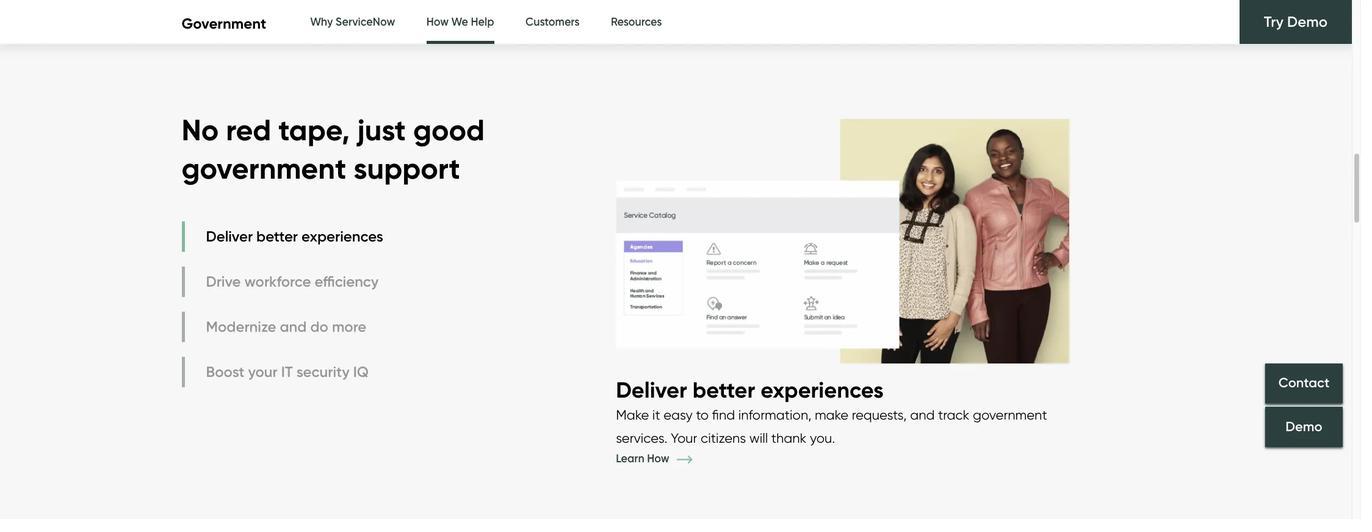 Task type: describe. For each thing, give the bounding box(es) containing it.
find
[[712, 408, 735, 423]]

drive workforce efficiency
[[206, 273, 379, 291]]

customers
[[526, 15, 580, 29]]

to
[[696, 408, 709, 423]]

thank
[[772, 430, 807, 446]]

information,
[[739, 408, 812, 423]]

we
[[452, 15, 468, 29]]

help
[[471, 15, 494, 29]]

easy
[[664, 408, 693, 423]]

learn how link
[[616, 453, 711, 466]]

iq
[[353, 364, 369, 381]]

government
[[182, 15, 266, 32]]

boost your it security iq link
[[182, 357, 386, 388]]

customers link
[[526, 0, 580, 45]]

learn how
[[616, 453, 672, 466]]

requests,
[[852, 408, 907, 423]]

experiences for deliver better experiences
[[302, 228, 383, 246]]

modernize and do more link
[[182, 312, 386, 343]]

better for deliver better experiences
[[257, 228, 298, 246]]

good
[[413, 112, 485, 149]]

citizens
[[701, 430, 746, 446]]

demo link
[[1266, 407, 1343, 447]]

boost
[[206, 364, 245, 381]]

and inside modernize and do more link
[[280, 318, 307, 336]]

learn
[[616, 453, 645, 466]]

you.
[[810, 430, 836, 446]]

how we help
[[427, 15, 494, 29]]

servicenow
[[336, 15, 395, 29]]

efficiency
[[315, 273, 379, 291]]

tape,
[[279, 112, 350, 149]]

resources
[[611, 15, 662, 29]]

boost your it security iq
[[206, 364, 369, 381]]

services.
[[616, 430, 668, 446]]

drive
[[206, 273, 241, 291]]

support
[[354, 150, 460, 187]]

try demo link
[[1240, 0, 1353, 44]]

demo inside try demo 'link'
[[1288, 13, 1328, 31]]

try
[[1264, 13, 1284, 31]]

better for deliver better experiences make it easy to find information, make requests, and track government services. your citizens will thank you.
[[693, 377, 756, 403]]

modernize
[[206, 318, 276, 336]]

do
[[310, 318, 328, 336]]



Task type: vqa. For each thing, say whether or not it's contained in the screenshot.
government to the left
yes



Task type: locate. For each thing, give the bounding box(es) containing it.
deliver up drive
[[206, 228, 253, 246]]

no red tape, just good government support
[[182, 112, 485, 187]]

0 horizontal spatial better
[[257, 228, 298, 246]]

0 vertical spatial better
[[257, 228, 298, 246]]

and left track
[[911, 408, 935, 423]]

deliver better experiences link
[[182, 222, 386, 252]]

experiences for deliver better experiences make it easy to find information, make requests, and track government services. your citizens will thank you.
[[761, 377, 884, 403]]

deliver for deliver better experiences make it easy to find information, make requests, and track government services. your citizens will thank you.
[[616, 377, 687, 403]]

better inside 'deliver better experiences make it easy to find information, make requests, and track government services. your citizens will thank you.'
[[693, 377, 756, 403]]

why
[[310, 15, 333, 29]]

experiences
[[302, 228, 383, 246], [761, 377, 884, 403]]

try demo
[[1264, 13, 1328, 31]]

and inside 'deliver better experiences make it easy to find information, make requests, and track government services. your citizens will thank you.'
[[911, 408, 935, 423]]

demo down contact link
[[1286, 419, 1323, 435]]

demo right try in the right top of the page
[[1288, 13, 1328, 31]]

government inside 'deliver better experiences make it easy to find information, make requests, and track government services. your citizens will thank you.'
[[973, 408, 1048, 423]]

make
[[815, 408, 849, 423]]

better
[[257, 228, 298, 246], [693, 377, 756, 403]]

deliver up it
[[616, 377, 687, 403]]

track
[[938, 408, 970, 423]]

1 horizontal spatial how
[[647, 453, 670, 466]]

better up the workforce
[[257, 228, 298, 246]]

experiences up make
[[761, 377, 884, 403]]

0 horizontal spatial and
[[280, 318, 307, 336]]

why servicenow link
[[310, 0, 395, 45]]

experiences inside 'deliver better experiences make it easy to find information, make requests, and track government services. your citizens will thank you.'
[[761, 377, 884, 403]]

no
[[182, 112, 219, 149]]

1 vertical spatial experiences
[[761, 377, 884, 403]]

it
[[281, 364, 293, 381]]

0 vertical spatial and
[[280, 318, 307, 336]]

how left we
[[427, 15, 449, 29]]

0 vertical spatial deliver
[[206, 228, 253, 246]]

how we help link
[[427, 0, 494, 48]]

contact link
[[1266, 364, 1343, 404]]

security
[[297, 364, 350, 381]]

your
[[248, 364, 278, 381]]

1 horizontal spatial deliver
[[616, 377, 687, 403]]

0 vertical spatial government
[[182, 150, 346, 187]]

1 horizontal spatial and
[[911, 408, 935, 423]]

1 vertical spatial better
[[693, 377, 756, 403]]

0 vertical spatial demo
[[1288, 13, 1328, 31]]

more
[[332, 318, 367, 336]]

demo inside the demo link
[[1286, 419, 1323, 435]]

resources link
[[611, 0, 662, 45]]

how
[[427, 15, 449, 29], [647, 453, 670, 466]]

contact
[[1279, 375, 1330, 392]]

deliver
[[206, 228, 253, 246], [616, 377, 687, 403]]

0 vertical spatial experiences
[[302, 228, 383, 246]]

1 vertical spatial and
[[911, 408, 935, 423]]

0 horizontal spatial government
[[182, 150, 346, 187]]

1 vertical spatial demo
[[1286, 419, 1323, 435]]

how inside "link"
[[427, 15, 449, 29]]

red
[[226, 112, 271, 149]]

demo
[[1288, 13, 1328, 31], [1286, 419, 1323, 435]]

deliver inside 'deliver better experiences make it easy to find information, make requests, and track government services. your citizens will thank you.'
[[616, 377, 687, 403]]

government inside no red tape, just good government support
[[182, 150, 346, 187]]

how down services.
[[647, 453, 670, 466]]

just
[[357, 112, 406, 149]]

government right track
[[973, 408, 1048, 423]]

make
[[616, 408, 649, 423]]

1 horizontal spatial government
[[973, 408, 1048, 423]]

it
[[653, 408, 660, 423]]

government down red
[[182, 150, 346, 187]]

modernize and do more
[[206, 318, 367, 336]]

1 horizontal spatial better
[[693, 377, 756, 403]]

your
[[671, 430, 698, 446]]

0 horizontal spatial experiences
[[302, 228, 383, 246]]

government
[[182, 150, 346, 187], [973, 408, 1048, 423]]

two citizens smiling about government experiences image
[[616, 97, 1070, 376]]

drive workforce efficiency link
[[182, 267, 386, 297]]

0 horizontal spatial how
[[427, 15, 449, 29]]

deliver better experiences make it easy to find information, make requests, and track government services. your citizens will thank you.
[[616, 377, 1048, 446]]

and
[[280, 318, 307, 336], [911, 408, 935, 423]]

0 vertical spatial how
[[427, 15, 449, 29]]

will
[[750, 430, 768, 446]]

1 horizontal spatial experiences
[[761, 377, 884, 403]]

1 vertical spatial how
[[647, 453, 670, 466]]

workforce
[[245, 273, 311, 291]]

deliver better experiences
[[206, 228, 383, 246]]

and left do
[[280, 318, 307, 336]]

why servicenow
[[310, 15, 395, 29]]

1 vertical spatial deliver
[[616, 377, 687, 403]]

1 vertical spatial government
[[973, 408, 1048, 423]]

better up find
[[693, 377, 756, 403]]

experiences up the efficiency
[[302, 228, 383, 246]]

0 horizontal spatial deliver
[[206, 228, 253, 246]]

deliver for deliver better experiences
[[206, 228, 253, 246]]



